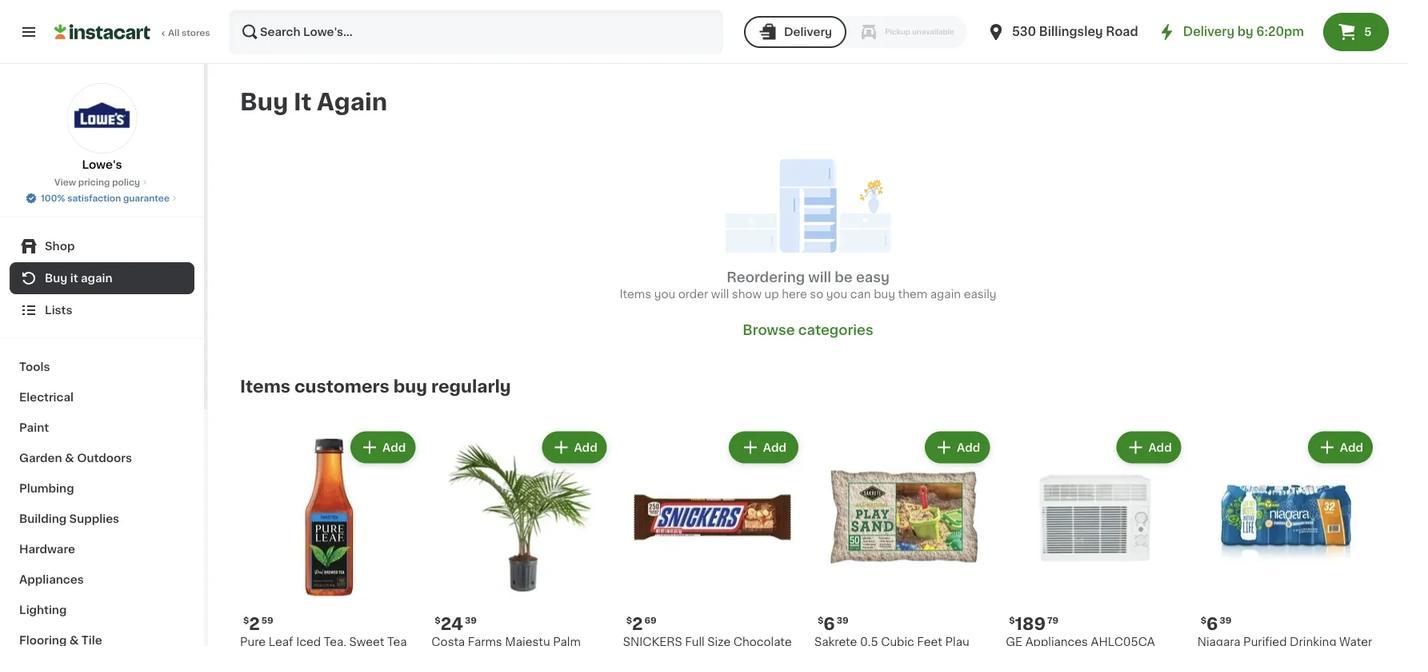 Task type: locate. For each thing, give the bounding box(es) containing it.
all
[[168, 28, 179, 37]]

add
[[383, 442, 406, 453], [574, 442, 598, 453], [765, 442, 788, 453], [957, 442, 981, 453], [1149, 442, 1172, 453], [1340, 442, 1364, 453]]

Search field
[[230, 11, 722, 53]]

None search field
[[229, 10, 723, 54]]

lists link
[[10, 294, 194, 326]]

outdoors
[[77, 453, 132, 464]]

items left order
[[620, 288, 651, 300]]

189
[[1015, 616, 1046, 632]]

1 horizontal spatial you
[[826, 288, 848, 300]]

1 vertical spatial again
[[931, 288, 961, 300]]

6 add button from the left
[[1310, 433, 1372, 462]]

1 vertical spatial buy
[[394, 378, 427, 395]]

4 product group from the left
[[815, 428, 993, 647]]

3 39 from the left
[[1220, 616, 1232, 625]]

0 vertical spatial buy
[[240, 91, 288, 114]]

0 horizontal spatial $ 6 39
[[818, 616, 849, 632]]

6 for 6th add button from the left
[[1207, 616, 1218, 632]]

1 horizontal spatial items
[[620, 288, 651, 300]]

again right it
[[81, 273, 113, 284]]

again right them
[[931, 288, 961, 300]]

2 6 from the left
[[1207, 616, 1218, 632]]

shop
[[45, 241, 75, 252]]

buy for buy it again
[[240, 91, 288, 114]]

1 horizontal spatial again
[[931, 288, 961, 300]]

0 horizontal spatial 6
[[824, 616, 835, 632]]

4 add from the left
[[957, 442, 981, 453]]

electrical link
[[10, 383, 194, 413]]

2 you from the left
[[826, 288, 848, 300]]

6 add from the left
[[1340, 442, 1364, 453]]

building
[[19, 514, 67, 525]]

delivery inside button
[[784, 26, 832, 38]]

1 $ from the left
[[243, 616, 249, 625]]

billingsley
[[1039, 26, 1103, 38]]

1 2 from the left
[[249, 616, 260, 632]]

tools link
[[10, 352, 194, 383]]

0 vertical spatial will
[[808, 270, 832, 284]]

plumbing
[[19, 483, 74, 495]]

appliances link
[[10, 565, 194, 595]]

shop link
[[10, 230, 194, 262]]

$ 189 79
[[1009, 616, 1059, 632]]

items left customers
[[240, 378, 290, 395]]

buy left regularly
[[394, 378, 427, 395]]

browse
[[743, 323, 795, 337]]

4 $ from the left
[[626, 616, 632, 625]]

will up so
[[808, 270, 832, 284]]

2 $ from the left
[[818, 616, 824, 625]]

$ 6 39
[[818, 616, 849, 632], [1201, 616, 1232, 632]]

items
[[620, 288, 651, 300], [240, 378, 290, 395]]

buy it again
[[45, 273, 113, 284]]

2 39 from the left
[[465, 616, 477, 625]]

0 horizontal spatial buy
[[45, 273, 68, 284]]

5 $ from the left
[[1009, 616, 1015, 625]]

2 left 69
[[632, 616, 643, 632]]

6 for 3rd add button from the right
[[824, 616, 835, 632]]

product group
[[240, 428, 419, 647], [432, 428, 610, 647], [623, 428, 802, 647], [815, 428, 993, 647], [1006, 428, 1185, 647], [1198, 428, 1376, 647]]

you down be
[[826, 288, 848, 300]]

100% satisfaction guarantee
[[41, 194, 170, 203]]

3 $ from the left
[[435, 616, 441, 625]]

2 $ 6 39 from the left
[[1201, 616, 1232, 632]]

0 horizontal spatial you
[[654, 288, 676, 300]]

paint link
[[10, 413, 194, 443]]

1 6 from the left
[[824, 616, 835, 632]]

1 horizontal spatial 6
[[1207, 616, 1218, 632]]

items customers buy regularly
[[240, 378, 511, 395]]

39
[[837, 616, 849, 625], [465, 616, 477, 625], [1220, 616, 1232, 625]]

road
[[1106, 26, 1138, 38]]

1 horizontal spatial $ 6 39
[[1201, 616, 1232, 632]]

0 horizontal spatial will
[[711, 288, 729, 300]]

you left order
[[654, 288, 676, 300]]

5 product group from the left
[[1006, 428, 1185, 647]]

1 you from the left
[[654, 288, 676, 300]]

0 vertical spatial items
[[620, 288, 651, 300]]

0 horizontal spatial again
[[81, 273, 113, 284]]

so
[[810, 288, 824, 300]]

1 vertical spatial buy
[[45, 273, 68, 284]]

1 horizontal spatial delivery
[[1183, 26, 1235, 38]]

0 horizontal spatial items
[[240, 378, 290, 395]]

2 left 59
[[249, 616, 260, 632]]

0 vertical spatial again
[[81, 273, 113, 284]]

1 product group from the left
[[240, 428, 419, 647]]

0 horizontal spatial 2
[[249, 616, 260, 632]]

buy inside reordering will be easy items you order will show up here so you can buy them again easily
[[874, 288, 895, 300]]

6 $ from the left
[[1201, 616, 1207, 625]]

reordering will be easy items you order will show up here so you can buy them again easily
[[620, 270, 997, 300]]

2 for $ 2 59
[[249, 616, 260, 632]]

2
[[249, 616, 260, 632], [632, 616, 643, 632]]

1 vertical spatial items
[[240, 378, 290, 395]]

1 horizontal spatial buy
[[874, 288, 895, 300]]

1 horizontal spatial buy
[[240, 91, 288, 114]]

0 horizontal spatial buy
[[394, 378, 427, 395]]

buy
[[874, 288, 895, 300], [394, 378, 427, 395]]

building supplies link
[[10, 504, 194, 535]]

0 vertical spatial buy
[[874, 288, 895, 300]]

$
[[243, 616, 249, 625], [818, 616, 824, 625], [435, 616, 441, 625], [626, 616, 632, 625], [1009, 616, 1015, 625], [1201, 616, 1207, 625]]

1 horizontal spatial will
[[808, 270, 832, 284]]

will left show
[[711, 288, 729, 300]]

$ for 3rd add button from the right
[[818, 616, 824, 625]]

tools
[[19, 362, 50, 373]]

all stores link
[[54, 10, 211, 54]]

them
[[898, 288, 928, 300]]

6
[[824, 616, 835, 632], [1207, 616, 1218, 632]]

2 horizontal spatial 39
[[1220, 616, 1232, 625]]

$ 2 59
[[243, 616, 273, 632]]

$ inside $ 24 39
[[435, 616, 441, 625]]

all stores
[[168, 28, 210, 37]]

pricing
[[78, 178, 110, 187]]

buy down easy
[[874, 288, 895, 300]]

it
[[294, 91, 312, 114]]

$ inside $ 2 59
[[243, 616, 249, 625]]

2 product group from the left
[[432, 428, 610, 647]]

garden & outdoors link
[[10, 443, 194, 474]]

5 add button from the left
[[1118, 433, 1180, 462]]

will
[[808, 270, 832, 284], [711, 288, 729, 300]]

1 horizontal spatial 2
[[632, 616, 643, 632]]

view pricing policy link
[[54, 176, 150, 189]]

0 horizontal spatial 39
[[465, 616, 477, 625]]

$ for third add button from the left
[[626, 616, 632, 625]]

5
[[1365, 26, 1372, 38]]

add button
[[352, 433, 414, 462], [544, 433, 606, 462], [734, 433, 797, 462], [927, 433, 989, 462], [1118, 433, 1180, 462], [1310, 433, 1372, 462]]

530 billingsley road
[[1012, 26, 1138, 38]]

delivery for delivery
[[784, 26, 832, 38]]

0 horizontal spatial delivery
[[784, 26, 832, 38]]

satisfaction
[[67, 194, 121, 203]]

up
[[765, 288, 779, 300]]

1 horizontal spatial 39
[[837, 616, 849, 625]]

2 2 from the left
[[632, 616, 643, 632]]

delivery
[[1183, 26, 1235, 38], [784, 26, 832, 38]]

530
[[1012, 26, 1036, 38]]

24
[[441, 616, 463, 632]]

garden & outdoors
[[19, 453, 132, 464]]

$ inside $ 2 69
[[626, 616, 632, 625]]

$ inside $ 189 79
[[1009, 616, 1015, 625]]

buy
[[240, 91, 288, 114], [45, 273, 68, 284]]

easily
[[964, 288, 997, 300]]

$ 2 69
[[626, 616, 657, 632]]

browse categories
[[743, 323, 874, 337]]

you
[[654, 288, 676, 300], [826, 288, 848, 300]]

again
[[317, 91, 387, 114]]



Task type: describe. For each thing, give the bounding box(es) containing it.
can
[[851, 288, 871, 300]]

items inside reordering will be easy items you order will show up here so you can buy them again easily
[[620, 288, 651, 300]]

hardware
[[19, 544, 75, 555]]

easy
[[856, 270, 890, 284]]

garden
[[19, 453, 62, 464]]

5 add from the left
[[1149, 442, 1172, 453]]

lowe's
[[82, 159, 122, 170]]

order
[[678, 288, 708, 300]]

guarantee
[[123, 194, 170, 203]]

100% satisfaction guarantee button
[[25, 189, 179, 205]]

stores
[[182, 28, 210, 37]]

1 39 from the left
[[837, 616, 849, 625]]

1 $ 6 39 from the left
[[818, 616, 849, 632]]

1 add button from the left
[[352, 433, 414, 462]]

policy
[[112, 178, 140, 187]]

3 add button from the left
[[734, 433, 797, 462]]

show
[[732, 288, 762, 300]]

again inside reordering will be easy items you order will show up here so you can buy them again easily
[[931, 288, 961, 300]]

product group containing 24
[[432, 428, 610, 647]]

$ for sixth add button from right
[[243, 616, 249, 625]]

delivery by 6:20pm link
[[1158, 22, 1304, 42]]

electrical
[[19, 392, 74, 403]]

instacart logo image
[[54, 22, 150, 42]]

&
[[65, 453, 74, 464]]

buy for buy it again
[[45, 273, 68, 284]]

view
[[54, 178, 76, 187]]

delivery for delivery by 6:20pm
[[1183, 26, 1235, 38]]

3 add from the left
[[765, 442, 788, 453]]

1 add from the left
[[383, 442, 406, 453]]

2 add from the left
[[574, 442, 598, 453]]

lists
[[45, 305, 72, 316]]

$ for second add button from the right
[[1009, 616, 1015, 625]]

100%
[[41, 194, 65, 203]]

39 inside $ 24 39
[[465, 616, 477, 625]]

lighting
[[19, 605, 67, 616]]

it
[[70, 273, 78, 284]]

customers
[[294, 378, 390, 395]]

regularly
[[431, 378, 511, 395]]

categories
[[798, 323, 874, 337]]

delivery by 6:20pm
[[1183, 26, 1304, 38]]

view pricing policy
[[54, 178, 140, 187]]

buy it again
[[240, 91, 387, 114]]

buy it again link
[[10, 262, 194, 294]]

lighting link
[[10, 595, 194, 626]]

supplies
[[69, 514, 119, 525]]

lowe's logo image
[[67, 83, 137, 154]]

reordering
[[727, 270, 805, 284]]

plumbing link
[[10, 474, 194, 504]]

6 product group from the left
[[1198, 428, 1376, 647]]

product group containing 189
[[1006, 428, 1185, 647]]

79
[[1048, 616, 1059, 625]]

530 billingsley road button
[[987, 10, 1138, 54]]

hardware link
[[10, 535, 194, 565]]

paint
[[19, 423, 49, 434]]

by
[[1238, 26, 1254, 38]]

delivery button
[[744, 16, 847, 48]]

service type group
[[744, 16, 967, 48]]

lowe's link
[[67, 83, 137, 173]]

browse categories link
[[743, 321, 874, 339]]

1 vertical spatial will
[[711, 288, 729, 300]]

$ for 6th add button from the left
[[1201, 616, 1207, 625]]

5 button
[[1324, 13, 1389, 51]]

$ for fifth add button from the right
[[435, 616, 441, 625]]

$ 24 39
[[435, 616, 477, 632]]

2 for $ 2 69
[[632, 616, 643, 632]]

69
[[645, 616, 657, 625]]

6:20pm
[[1257, 26, 1304, 38]]

building supplies
[[19, 514, 119, 525]]

2 add button from the left
[[544, 433, 606, 462]]

be
[[835, 270, 853, 284]]

3 product group from the left
[[623, 428, 802, 647]]

appliances
[[19, 575, 84, 586]]

4 add button from the left
[[927, 433, 989, 462]]

59
[[262, 616, 273, 625]]

here
[[782, 288, 807, 300]]



Task type: vqa. For each thing, say whether or not it's contained in the screenshot.


